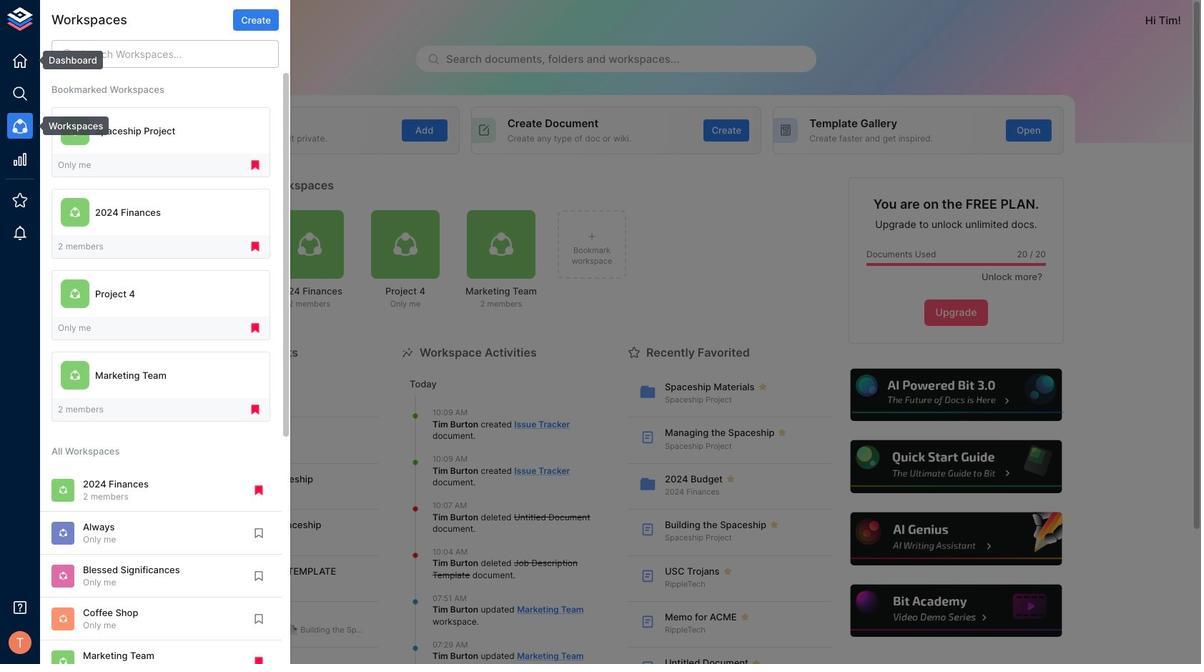Task type: describe. For each thing, give the bounding box(es) containing it.
1 help image from the top
[[849, 367, 1064, 423]]

3 help image from the top
[[849, 511, 1064, 567]]

1 remove bookmark image from the top
[[249, 159, 262, 172]]

1 vertical spatial remove bookmark image
[[252, 484, 265, 497]]

2 vertical spatial remove bookmark image
[[252, 655, 265, 664]]

2 remove bookmark image from the top
[[249, 240, 262, 253]]

bookmark image
[[252, 527, 265, 540]]



Task type: vqa. For each thing, say whether or not it's contained in the screenshot.
Favorite icon on the top of page
no



Task type: locate. For each thing, give the bounding box(es) containing it.
0 vertical spatial remove bookmark image
[[249, 322, 262, 335]]

remove bookmark image
[[249, 159, 262, 172], [249, 240, 262, 253], [249, 403, 262, 416]]

0 vertical spatial bookmark image
[[252, 570, 265, 583]]

2 help image from the top
[[849, 439, 1064, 495]]

0 vertical spatial tooltip
[[33, 51, 103, 69]]

2 tooltip from the top
[[33, 117, 109, 135]]

4 help image from the top
[[849, 583, 1064, 639]]

1 bookmark image from the top
[[252, 570, 265, 583]]

1 vertical spatial remove bookmark image
[[249, 240, 262, 253]]

2 vertical spatial remove bookmark image
[[249, 403, 262, 416]]

Search Workspaces... text field
[[80, 40, 279, 68]]

3 remove bookmark image from the top
[[249, 403, 262, 416]]

1 vertical spatial bookmark image
[[252, 613, 265, 625]]

bookmark image
[[252, 570, 265, 583], [252, 613, 265, 625]]

help image
[[849, 367, 1064, 423], [849, 439, 1064, 495], [849, 511, 1064, 567], [849, 583, 1064, 639]]

1 vertical spatial tooltip
[[33, 117, 109, 135]]

2 bookmark image from the top
[[252, 613, 265, 625]]

remove bookmark image
[[249, 322, 262, 335], [252, 484, 265, 497], [252, 655, 265, 664]]

0 vertical spatial remove bookmark image
[[249, 159, 262, 172]]

1 tooltip from the top
[[33, 51, 103, 69]]

tooltip
[[33, 51, 103, 69], [33, 117, 109, 135]]



